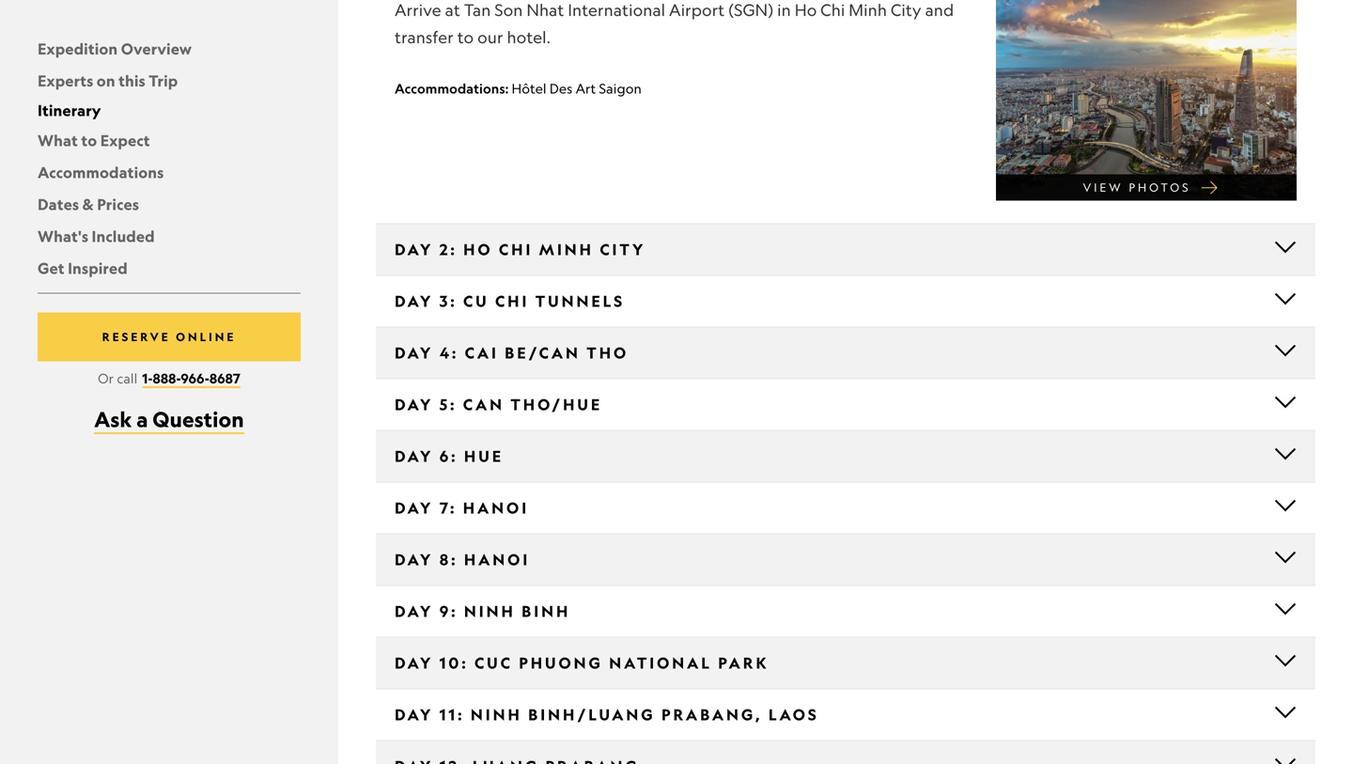 Task type: describe. For each thing, give the bounding box(es) containing it.
view itinerary info image for ho chi minh city
[[1275, 235, 1297, 258]]

ninh for ninh binh/luang prabang, laos
[[471, 705, 522, 724]]

national
[[609, 653, 712, 672]]

call
[[117, 370, 138, 386]]

1-888-966-8687 link
[[142, 370, 241, 388]]

day for day 6:
[[395, 446, 434, 466]]

10:
[[440, 653, 469, 672]]

included
[[92, 226, 155, 246]]

tho/hue
[[511, 395, 603, 414]]

or
[[98, 370, 114, 386]]

international
[[568, 0, 666, 20]]

day 3: cu chi tunnels
[[395, 291, 625, 310]]

hôtel
[[512, 80, 547, 96]]

9:
[[440, 601, 458, 621]]

accommodations
[[38, 163, 164, 182]]

saigon
[[599, 80, 642, 96]]

1 vertical spatial city
[[600, 240, 646, 259]]

7:
[[440, 498, 457, 517]]

day for day 5:
[[395, 395, 434, 414]]

day 8: hanoi
[[395, 550, 530, 569]]

dates & prices
[[38, 195, 139, 214]]

in
[[777, 0, 791, 20]]

reserve online
[[102, 330, 236, 344]]

laos
[[769, 705, 819, 724]]

overview
[[121, 39, 192, 58]]

reserve
[[102, 330, 171, 344]]

1 vertical spatial ho
[[464, 240, 493, 259]]

2 view itinerary info image from the top
[[1275, 442, 1297, 465]]

view itinerary info image for cu chi tunnels
[[1275, 287, 1297, 310]]

day 6: hue
[[395, 446, 504, 466]]

8687
[[210, 370, 241, 387]]

view itinerary info image for cuc phuong national park
[[1275, 649, 1297, 671]]

day for day 4:
[[395, 343, 434, 362]]

question
[[153, 406, 244, 432]]

expect
[[100, 131, 150, 150]]

and
[[925, 0, 954, 20]]

cu
[[463, 291, 489, 310]]

binh/luang
[[528, 705, 656, 724]]

to inside arrive at tan son nhat international airport (sgn) in ho chi minh city and transfer to our hotel.
[[458, 27, 474, 47]]

ask
[[94, 406, 132, 432]]

day for day 9:
[[395, 601, 434, 621]]

at
[[445, 0, 461, 20]]

chi inside arrive at tan son nhat international airport (sgn) in ho chi minh city and transfer to our hotel.
[[821, 0, 845, 20]]

or call 1-888-966-8687
[[98, 370, 241, 387]]

experts
[[38, 71, 93, 90]]

chi for cu chi tunnels
[[495, 291, 530, 310]]

day for day 7:
[[395, 498, 434, 517]]

nhat
[[527, 0, 564, 20]]

view
[[1083, 180, 1124, 194]]

day 2: ho chi minh city
[[395, 240, 646, 259]]

art
[[576, 80, 596, 96]]

6:
[[440, 446, 458, 466]]

son
[[495, 0, 523, 20]]

an aerial view of ho chi minh city in vietnam, bisected by the saigon river image
[[996, 0, 1297, 201]]

accommodations: hôtel des art saigon
[[395, 80, 642, 97]]

transfer
[[395, 27, 454, 47]]

this
[[119, 71, 146, 90]]

get
[[38, 258, 65, 278]]

cuc
[[475, 653, 513, 672]]

tho
[[587, 343, 629, 362]]

accommodations:
[[395, 80, 509, 97]]

inspired
[[68, 258, 128, 278]]

get inspired link
[[38, 258, 128, 278]]

hanoi for day 7: hanoi
[[463, 498, 529, 517]]

&
[[82, 195, 94, 214]]

view itinerary info image for binh
[[1275, 597, 1297, 620]]

hue
[[464, 446, 504, 466]]

be/can
[[505, 343, 581, 362]]

day 4: cai be/can tho
[[395, 343, 629, 362]]

day for day 2:
[[395, 240, 434, 259]]

888-
[[153, 370, 181, 387]]

binh
[[522, 601, 571, 621]]

what to expect link
[[38, 131, 150, 150]]

view itinerary info image for hanoi
[[1275, 494, 1297, 516]]

ask a question
[[94, 406, 244, 432]]

reserve online link
[[38, 312, 301, 361]]

expedition overview link
[[38, 39, 192, 58]]

can
[[463, 395, 505, 414]]

cai
[[465, 343, 499, 362]]

1-
[[142, 370, 153, 387]]

phuong
[[519, 653, 603, 672]]



Task type: vqa. For each thing, say whether or not it's contained in the screenshot.
bottommost Ho
yes



Task type: locate. For each thing, give the bounding box(es) containing it.
ask a question button
[[94, 406, 244, 434]]

4 view itinerary info image from the top
[[1275, 597, 1297, 620]]

day left 8:
[[395, 550, 434, 569]]

day
[[395, 240, 434, 259], [395, 291, 434, 310], [395, 343, 434, 362], [395, 395, 434, 414], [395, 446, 434, 466], [395, 498, 434, 517], [395, 550, 434, 569], [395, 601, 434, 621], [395, 653, 434, 672], [395, 705, 434, 724]]

5:
[[440, 395, 457, 414]]

on
[[97, 71, 115, 90]]

day left 10:
[[395, 653, 434, 672]]

airport
[[669, 0, 725, 20]]

a
[[136, 406, 148, 432]]

4 day from the top
[[395, 395, 434, 414]]

experts on this trip
[[38, 71, 178, 90]]

arrive at tan son nhat international airport (sgn) in ho chi minh city and transfer to our hotel.
[[395, 0, 954, 47]]

2 view itinerary info image from the top
[[1275, 287, 1297, 310]]

1 vertical spatial hanoi
[[464, 550, 530, 569]]

minh left and
[[849, 0, 887, 20]]

3 view itinerary info image from the top
[[1275, 390, 1297, 413]]

6 day from the top
[[395, 498, 434, 517]]

expedition overview
[[38, 39, 192, 58]]

des
[[550, 80, 573, 96]]

day for day 8:
[[395, 550, 434, 569]]

9 day from the top
[[395, 653, 434, 672]]

accommodations link
[[38, 163, 164, 182]]

1 horizontal spatial ho
[[795, 0, 817, 20]]

itinerary link
[[38, 101, 101, 120]]

1 horizontal spatial city
[[891, 0, 922, 20]]

what's included link
[[38, 226, 155, 246]]

2:
[[440, 240, 458, 259]]

day 5: can tho/hue
[[395, 395, 603, 414]]

7 day from the top
[[395, 550, 434, 569]]

day for day 11:
[[395, 705, 434, 724]]

5 day from the top
[[395, 446, 434, 466]]

itinerary
[[38, 101, 101, 120]]

ho right in
[[795, 0, 817, 20]]

minh inside arrive at tan son nhat international airport (sgn) in ho chi minh city and transfer to our hotel.
[[849, 0, 887, 20]]

day left 9:
[[395, 601, 434, 621]]

0 vertical spatial to
[[458, 27, 474, 47]]

city inside arrive at tan son nhat international airport (sgn) in ho chi minh city and transfer to our hotel.
[[891, 0, 922, 20]]

(sgn)
[[729, 0, 774, 20]]

1 vertical spatial to
[[81, 131, 97, 150]]

view itinerary info image for can tho/hue
[[1275, 390, 1297, 413]]

chi
[[821, 0, 845, 20], [499, 240, 533, 259], [495, 291, 530, 310]]

hanoi for day 8: hanoi
[[464, 550, 530, 569]]

photos
[[1129, 180, 1191, 194]]

1 horizontal spatial to
[[458, 27, 474, 47]]

trip
[[149, 71, 178, 90]]

day left 2: on the left of the page
[[395, 240, 434, 259]]

tunnels
[[535, 291, 625, 310]]

day 10: cuc phuong national park
[[395, 653, 770, 672]]

what
[[38, 131, 78, 150]]

park
[[718, 653, 770, 672]]

0 vertical spatial city
[[891, 0, 922, 20]]

0 vertical spatial hanoi
[[463, 498, 529, 517]]

view photos
[[1083, 180, 1191, 194]]

prabang,
[[662, 705, 763, 724]]

0 horizontal spatial to
[[81, 131, 97, 150]]

3 view itinerary info image from the top
[[1275, 545, 1297, 568]]

minh up 'tunnels'
[[539, 240, 594, 259]]

dates
[[38, 195, 79, 214]]

city
[[891, 0, 922, 20], [600, 240, 646, 259]]

hotel.
[[507, 27, 551, 47]]

day left 6: at left
[[395, 446, 434, 466]]

966-
[[181, 370, 210, 387]]

chevron down icon button
[[381, 741, 1311, 764]]

online
[[176, 330, 236, 344]]

chi for ho chi minh city
[[499, 240, 533, 259]]

0 vertical spatial ninh
[[464, 601, 516, 621]]

11:
[[440, 705, 465, 724]]

to left "our"
[[458, 27, 474, 47]]

3 day from the top
[[395, 343, 434, 362]]

4:
[[440, 343, 459, 362]]

1 horizontal spatial minh
[[849, 0, 887, 20]]

ninh
[[464, 601, 516, 621], [471, 705, 522, 724]]

view itinerary info image for be/can
[[1275, 339, 1297, 361]]

0 horizontal spatial ho
[[464, 240, 493, 259]]

10 day from the top
[[395, 705, 434, 724]]

view itinerary info image for binh/luang
[[1275, 701, 1297, 723]]

ho
[[795, 0, 817, 20], [464, 240, 493, 259]]

experts on this trip link
[[38, 71, 178, 90]]

0 horizontal spatial city
[[600, 240, 646, 259]]

view itinerary info image
[[1275, 235, 1297, 258], [1275, 287, 1297, 310], [1275, 390, 1297, 413], [1275, 494, 1297, 516], [1275, 649, 1297, 671], [1275, 752, 1297, 764]]

view itinerary info image
[[1275, 339, 1297, 361], [1275, 442, 1297, 465], [1275, 545, 1297, 568], [1275, 597, 1297, 620], [1275, 701, 1297, 723]]

dates & prices link
[[38, 195, 139, 214]]

day left 3:
[[395, 291, 434, 310]]

tan
[[464, 0, 491, 20]]

day left '7:'
[[395, 498, 434, 517]]

ho right 2: on the left of the page
[[464, 240, 493, 259]]

5 view itinerary info image from the top
[[1275, 701, 1297, 723]]

arrow right new icon image
[[1201, 178, 1220, 197]]

what's included
[[38, 226, 155, 246]]

1 view itinerary info image from the top
[[1275, 339, 1297, 361]]

0 vertical spatial chi
[[821, 0, 845, 20]]

0 vertical spatial ho
[[795, 0, 817, 20]]

day 7: hanoi
[[395, 498, 529, 517]]

ninh for ninh binh
[[464, 601, 516, 621]]

1 vertical spatial ninh
[[471, 705, 522, 724]]

day for day 10:
[[395, 653, 434, 672]]

1 day from the top
[[395, 240, 434, 259]]

chi right "cu"
[[495, 291, 530, 310]]

our
[[478, 27, 503, 47]]

view itinerary info image inside chevron down icon dropdown button
[[1275, 752, 1297, 764]]

prices
[[97, 195, 139, 214]]

ninh right 9:
[[464, 601, 516, 621]]

what's
[[38, 226, 88, 246]]

city up 'tunnels'
[[600, 240, 646, 259]]

1 view itinerary info image from the top
[[1275, 235, 1297, 258]]

hanoi right '7:'
[[463, 498, 529, 517]]

day left 4:
[[395, 343, 434, 362]]

chi up the day 3: cu chi tunnels
[[499, 240, 533, 259]]

0 horizontal spatial minh
[[539, 240, 594, 259]]

8 day from the top
[[395, 601, 434, 621]]

ho inside arrive at tan son nhat international airport (sgn) in ho chi minh city and transfer to our hotel.
[[795, 0, 817, 20]]

city left and
[[891, 0, 922, 20]]

6 view itinerary info image from the top
[[1275, 752, 1297, 764]]

3:
[[440, 291, 457, 310]]

5 view itinerary info image from the top
[[1275, 649, 1297, 671]]

day 11: ninh binh/luang prabang, laos
[[395, 705, 819, 724]]

day 9: ninh binh
[[395, 601, 571, 621]]

4 view itinerary info image from the top
[[1275, 494, 1297, 516]]

hanoi right 8:
[[464, 550, 530, 569]]

get inspired
[[38, 258, 128, 278]]

8:
[[440, 550, 458, 569]]

minh
[[849, 0, 887, 20], [539, 240, 594, 259]]

what to expect
[[38, 131, 150, 150]]

day for day 3:
[[395, 291, 434, 310]]

arrive
[[395, 0, 442, 20]]

1 vertical spatial minh
[[539, 240, 594, 259]]

day left 5:
[[395, 395, 434, 414]]

2 day from the top
[[395, 291, 434, 310]]

ninh right 11: at bottom left
[[471, 705, 522, 724]]

expedition
[[38, 39, 118, 58]]

day left 11: at bottom left
[[395, 705, 434, 724]]

0 vertical spatial minh
[[849, 0, 887, 20]]

chi right in
[[821, 0, 845, 20]]

1 vertical spatial chi
[[499, 240, 533, 259]]

to right what
[[81, 131, 97, 150]]

2 vertical spatial chi
[[495, 291, 530, 310]]



